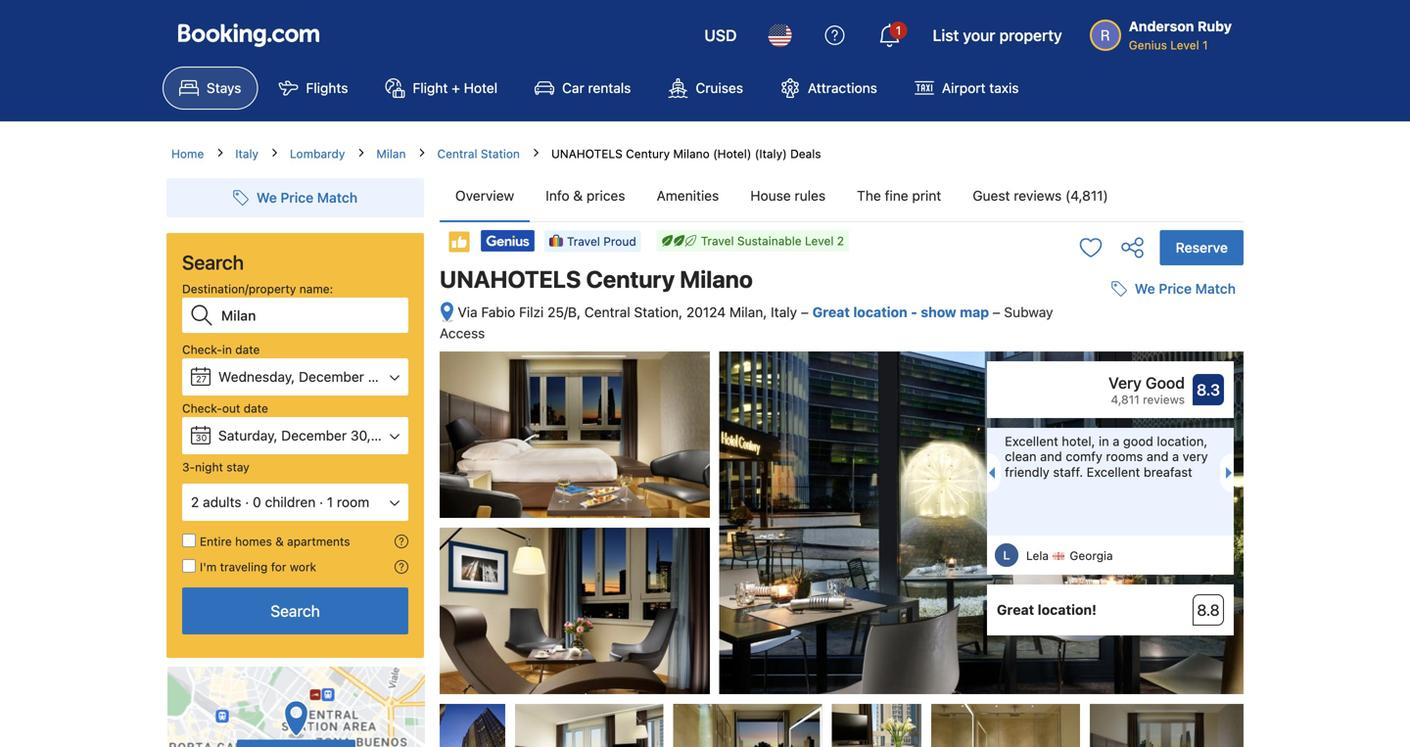 Task type: locate. For each thing, give the bounding box(es) containing it.
we inside search section
[[257, 190, 277, 206]]

(4,811)
[[1066, 188, 1109, 204]]

in inside excellent hotel, in a good location, clean and comfy rooms and a very friendly staff. excellent breafast
[[1099, 434, 1110, 449]]

1 vertical spatial we price match
[[1135, 281, 1237, 297]]

unahotels
[[552, 147, 623, 161], [440, 266, 581, 293]]

we price match button down lombardy
[[225, 180, 366, 216]]

1 horizontal spatial ·
[[319, 494, 323, 510]]

0 vertical spatial search
[[182, 251, 244, 274]]

travel sustainable level 2
[[701, 234, 845, 248]]

traveling
[[220, 560, 268, 574]]

0 horizontal spatial travel
[[567, 234, 600, 248]]

the
[[857, 188, 882, 204]]

2 down house rules link
[[838, 234, 845, 248]]

0 vertical spatial match
[[317, 190, 358, 206]]

4,811
[[1112, 393, 1140, 407]]

0 vertical spatial level
[[1171, 38, 1200, 52]]

and up staff.
[[1041, 449, 1063, 464]]

0 horizontal spatial –
[[801, 304, 809, 320]]

match down lombardy
[[317, 190, 358, 206]]

via fabio filzi 25/b, central station, 20124 milan, italy – great location - show map –
[[458, 304, 1005, 320]]

1 vertical spatial 1
[[1203, 38, 1209, 52]]

0 horizontal spatial in
[[222, 343, 232, 357]]

level down anderson
[[1171, 38, 1200, 52]]

price inside search section
[[281, 190, 314, 206]]

1 horizontal spatial great
[[997, 602, 1035, 618]]

reviews right guest
[[1014, 188, 1062, 204]]

level down the rules
[[805, 234, 834, 248]]

3-night stay
[[182, 461, 250, 474]]

if you select this option, we'll show you popular business travel features like breakfast, wifi and free parking. image
[[395, 560, 409, 574], [395, 560, 409, 574]]

check- for in
[[182, 343, 222, 357]]

(hotel)
[[713, 147, 752, 161]]

3-
[[182, 461, 195, 474]]

1 vertical spatial century
[[586, 266, 675, 293]]

december
[[299, 369, 364, 385], [281, 428, 347, 444]]

we price match button
[[225, 180, 366, 216], [1104, 272, 1244, 307]]

0 horizontal spatial search
[[182, 251, 244, 274]]

airport taxis link
[[898, 67, 1036, 110]]

usd
[[705, 26, 737, 45]]

list your property
[[933, 26, 1063, 45]]

1 vertical spatial december
[[281, 428, 347, 444]]

info
[[546, 188, 570, 204]]

a down location, on the right
[[1173, 449, 1180, 464]]

central down unahotels century milano
[[585, 304, 631, 320]]

1 horizontal spatial price
[[1159, 281, 1193, 297]]

great left location!
[[997, 602, 1035, 618]]

check- down 27
[[182, 402, 222, 415]]

century down "proud"
[[586, 266, 675, 293]]

in up the comfy
[[1099, 434, 1110, 449]]

1 horizontal spatial reviews
[[1144, 393, 1186, 407]]

8.8
[[1198, 601, 1220, 620]]

reserve
[[1176, 240, 1229, 256]]

+
[[452, 80, 460, 96]]

proud
[[604, 234, 637, 248]]

0 horizontal spatial we
[[257, 190, 277, 206]]

match down reserve button
[[1196, 281, 1237, 297]]

1 horizontal spatial 1
[[896, 24, 902, 37]]

1 button
[[867, 12, 914, 59]]

destination/property name:
[[182, 282, 333, 296]]

search inside button
[[271, 602, 320, 621]]

date for check-out date
[[244, 402, 268, 415]]

price
[[281, 190, 314, 206], [1159, 281, 1193, 297]]

0 vertical spatial 2023
[[390, 369, 423, 385]]

1 vertical spatial 2023
[[375, 428, 408, 444]]

excellent hotel, in a good location, clean and comfy rooms and a very friendly staff. excellent breafast
[[1005, 434, 1209, 479]]

travel proud
[[567, 234, 637, 248]]

rooms
[[1107, 449, 1144, 464]]

0 horizontal spatial italy
[[235, 147, 259, 161]]

0 vertical spatial century
[[626, 147, 670, 161]]

unahotels century milano
[[440, 266, 753, 293]]

1 horizontal spatial we price match button
[[1104, 272, 1244, 307]]

1 left list
[[896, 24, 902, 37]]

1 horizontal spatial search
[[271, 602, 320, 621]]

0 vertical spatial date
[[235, 343, 260, 357]]

1 vertical spatial central
[[585, 304, 631, 320]]

1 horizontal spatial we price match
[[1135, 281, 1237, 297]]

0 horizontal spatial great
[[813, 304, 850, 320]]

0 vertical spatial price
[[281, 190, 314, 206]]

reviews down the "good" on the right bottom of the page
[[1144, 393, 1186, 407]]

1 horizontal spatial match
[[1196, 281, 1237, 297]]

0 horizontal spatial level
[[805, 234, 834, 248]]

1 horizontal spatial we
[[1135, 281, 1156, 297]]

print
[[913, 188, 942, 204]]

2 horizontal spatial 1
[[1203, 38, 1209, 52]]

ruby
[[1198, 18, 1233, 34]]

1 vertical spatial reviews
[[1144, 393, 1186, 407]]

0 horizontal spatial we price match button
[[225, 180, 366, 216]]

– right map at top right
[[993, 304, 1001, 320]]

0 horizontal spatial &
[[276, 535, 284, 549]]

december left 30,
[[281, 428, 347, 444]]

flight
[[413, 80, 448, 96]]

in up wednesday,
[[222, 343, 232, 357]]

milano left (hotel)
[[674, 147, 710, 161]]

price down lombardy
[[281, 190, 314, 206]]

show
[[921, 304, 957, 320]]

next image
[[1227, 468, 1238, 479]]

1 vertical spatial great
[[997, 602, 1035, 618]]

milano
[[674, 147, 710, 161], [680, 266, 753, 293]]

comfy
[[1066, 449, 1103, 464]]

lela
[[1027, 549, 1049, 563]]

check- up 27
[[182, 343, 222, 357]]

hotel,
[[1062, 434, 1096, 449]]

1 inside dropdown button
[[327, 494, 333, 510]]

travel left sustainable
[[701, 234, 734, 248]]

2 left adults
[[191, 494, 199, 510]]

1 check- from the top
[[182, 343, 222, 357]]

we'll show you stays where you can have the entire place to yourself image
[[395, 535, 409, 549], [395, 535, 409, 549]]

0 vertical spatial in
[[222, 343, 232, 357]]

your
[[964, 26, 996, 45]]

1 horizontal spatial 2
[[838, 234, 845, 248]]

a
[[1113, 434, 1120, 449], [1173, 449, 1180, 464]]

date
[[235, 343, 260, 357], [244, 402, 268, 415]]

0 vertical spatial we price match
[[257, 190, 358, 206]]

1 horizontal spatial –
[[993, 304, 1001, 320]]

station
[[481, 147, 520, 161]]

2 – from the left
[[993, 304, 1001, 320]]

level
[[1171, 38, 1200, 52], [805, 234, 834, 248]]

reviews
[[1014, 188, 1062, 204], [1144, 393, 1186, 407]]

1 inside "dropdown button"
[[896, 24, 902, 37]]

–
[[801, 304, 809, 320], [993, 304, 1001, 320]]

0 horizontal spatial 1
[[327, 494, 333, 510]]

1 vertical spatial date
[[244, 402, 268, 415]]

1 vertical spatial 2
[[191, 494, 199, 510]]

1
[[896, 24, 902, 37], [1203, 38, 1209, 52], [327, 494, 333, 510]]

0 vertical spatial we price match button
[[225, 180, 366, 216]]

0 vertical spatial we
[[257, 190, 277, 206]]

excellent down rooms on the bottom of page
[[1087, 465, 1141, 479]]

central left station
[[437, 147, 478, 161]]

click to open map view image
[[440, 302, 455, 324]]

we price match button down reserve button
[[1104, 272, 1244, 307]]

0 horizontal spatial excellent
[[1005, 434, 1059, 449]]

italy right milan,
[[771, 304, 798, 320]]

0 horizontal spatial central
[[437, 147, 478, 161]]

0 horizontal spatial a
[[1113, 434, 1120, 449]]

& up for
[[276, 535, 284, 549]]

& right "info"
[[574, 188, 583, 204]]

good
[[1146, 374, 1186, 393]]

central
[[437, 147, 478, 161], [585, 304, 631, 320]]

search down the work at the left bottom of page
[[271, 602, 320, 621]]

date right out
[[244, 402, 268, 415]]

0 vertical spatial 1
[[896, 24, 902, 37]]

1 vertical spatial excellent
[[1087, 465, 1141, 479]]

8.3
[[1197, 381, 1221, 399]]

for
[[271, 560, 287, 574]]

flight + hotel link
[[369, 67, 514, 110]]

great
[[813, 304, 850, 320], [997, 602, 1035, 618]]

1 vertical spatial &
[[276, 535, 284, 549]]

0 horizontal spatial we price match
[[257, 190, 358, 206]]

access
[[440, 326, 485, 342]]

flights
[[306, 80, 348, 96]]

27
[[196, 374, 207, 385]]

1 vertical spatial search
[[271, 602, 320, 621]]

search up the destination/property
[[182, 251, 244, 274]]

date for check-in date
[[235, 343, 260, 357]]

milano for unahotels century milano (hotel) (italy) deals
[[674, 147, 710, 161]]

0 horizontal spatial ·
[[245, 494, 249, 510]]

0 vertical spatial unahotels
[[552, 147, 623, 161]]

usd button
[[693, 12, 749, 59]]

rules
[[795, 188, 826, 204]]

– right milan,
[[801, 304, 809, 320]]

2
[[838, 234, 845, 248], [191, 494, 199, 510]]

1 vertical spatial italy
[[771, 304, 798, 320]]

2 travel from the left
[[567, 234, 600, 248]]

check-in date
[[182, 343, 260, 357]]

2023 right 30,
[[375, 428, 408, 444]]

reserve button
[[1161, 230, 1244, 266]]

excellent
[[1005, 434, 1059, 449], [1087, 465, 1141, 479]]

1 horizontal spatial and
[[1147, 449, 1169, 464]]

house
[[751, 188, 791, 204]]

great left location
[[813, 304, 850, 320]]

travel left "proud"
[[567, 234, 600, 248]]

check- for out
[[182, 402, 222, 415]]

1 left the room
[[327, 494, 333, 510]]

1 vertical spatial we price match button
[[1104, 272, 1244, 307]]

price for the bottom we price match dropdown button
[[1159, 281, 1193, 297]]

milano up 20124
[[680, 266, 753, 293]]

rentals
[[588, 80, 631, 96]]

0 horizontal spatial 2
[[191, 494, 199, 510]]

0 vertical spatial italy
[[235, 147, 259, 161]]

2 vertical spatial 1
[[327, 494, 333, 510]]

century
[[626, 147, 670, 161], [586, 266, 675, 293]]

your account menu anderson ruby genius level 1 element
[[1090, 9, 1240, 54]]

reviews inside very good 4,811 reviews
[[1144, 393, 1186, 407]]

attractions link
[[764, 67, 894, 110]]

fine
[[885, 188, 909, 204]]

2023 right 27, on the left
[[390, 369, 423, 385]]

unahotels up fabio
[[440, 266, 581, 293]]

1 horizontal spatial central
[[585, 304, 631, 320]]

date up wednesday,
[[235, 343, 260, 357]]

1 vertical spatial milano
[[680, 266, 753, 293]]

0 horizontal spatial reviews
[[1014, 188, 1062, 204]]

property
[[1000, 26, 1063, 45]]

december left 27, on the left
[[299, 369, 364, 385]]

1 horizontal spatial excellent
[[1087, 465, 1141, 479]]

we price match down lombardy
[[257, 190, 358, 206]]

1 vertical spatial check-
[[182, 402, 222, 415]]

0 vertical spatial december
[[299, 369, 364, 385]]

& inside search section
[[276, 535, 284, 549]]

0 vertical spatial milano
[[674, 147, 710, 161]]

unahotels for unahotels century milano
[[440, 266, 581, 293]]

1 horizontal spatial level
[[1171, 38, 1200, 52]]

1 horizontal spatial &
[[574, 188, 583, 204]]

we down italy link
[[257, 190, 277, 206]]

· right children
[[319, 494, 323, 510]]

check-
[[182, 343, 222, 357], [182, 402, 222, 415]]

very
[[1109, 374, 1142, 393]]

1 horizontal spatial in
[[1099, 434, 1110, 449]]

we price match down reserve button
[[1135, 281, 1237, 297]]

1 vertical spatial we
[[1135, 281, 1156, 297]]

italy right home link
[[235, 147, 259, 161]]

house rules link
[[735, 170, 842, 221]]

entire homes & apartments
[[200, 535, 350, 549]]

flights link
[[262, 67, 365, 110]]

great location - show map button
[[813, 304, 993, 320]]

1 horizontal spatial italy
[[771, 304, 798, 320]]

guest
[[973, 188, 1011, 204]]

1 vertical spatial in
[[1099, 434, 1110, 449]]

century for unahotels century milano (hotel) (italy) deals
[[626, 147, 670, 161]]

a up rooms on the bottom of page
[[1113, 434, 1120, 449]]

1 vertical spatial price
[[1159, 281, 1193, 297]]

level inside "anderson ruby genius level 1"
[[1171, 38, 1200, 52]]

scored 8.3 element
[[1193, 374, 1225, 406]]

2 · from the left
[[319, 494, 323, 510]]

previous image
[[984, 468, 995, 479]]

excellent up clean
[[1005, 434, 1059, 449]]

0 horizontal spatial match
[[317, 190, 358, 206]]

· left the 0
[[245, 494, 249, 510]]

0 horizontal spatial price
[[281, 190, 314, 206]]

2023 for wednesday, december 27, 2023
[[390, 369, 423, 385]]

century up amenities
[[626, 147, 670, 161]]

amenities link
[[641, 170, 735, 221]]

we up very
[[1135, 281, 1156, 297]]

1 vertical spatial unahotels
[[440, 266, 581, 293]]

0 horizontal spatial and
[[1041, 449, 1063, 464]]

1 horizontal spatial travel
[[701, 234, 734, 248]]

price down reserve button
[[1159, 281, 1193, 297]]

december for wednesday,
[[299, 369, 364, 385]]

2 check- from the top
[[182, 402, 222, 415]]

apartments
[[287, 535, 350, 549]]

prices
[[587, 188, 626, 204]]

2023 for saturday, december 30, 2023
[[375, 428, 408, 444]]

1 down ruby on the top right of the page
[[1203, 38, 1209, 52]]

Where are you going? field
[[214, 298, 409, 333]]

0 vertical spatial central
[[437, 147, 478, 161]]

and up "breafast"
[[1147, 449, 1169, 464]]

we
[[257, 190, 277, 206], [1135, 281, 1156, 297]]

1 travel from the left
[[701, 234, 734, 248]]

house rules
[[751, 188, 826, 204]]

0 vertical spatial check-
[[182, 343, 222, 357]]

night
[[195, 461, 223, 474]]

the fine print link
[[842, 170, 958, 221]]

friendly
[[1005, 465, 1050, 479]]

entire
[[200, 535, 232, 549]]

unahotels up info & prices
[[552, 147, 623, 161]]



Task type: describe. For each thing, give the bounding box(es) containing it.
list
[[933, 26, 960, 45]]

car rentals
[[562, 80, 631, 96]]

homes
[[235, 535, 272, 549]]

booking.com image
[[178, 24, 319, 47]]

0 vertical spatial &
[[574, 188, 583, 204]]

lombardy link
[[290, 145, 345, 163]]

good
[[1124, 434, 1154, 449]]

lombardy
[[290, 147, 345, 161]]

2 adults · 0 children · 1 room button
[[182, 484, 409, 521]]

1 – from the left
[[801, 304, 809, 320]]

search section
[[159, 163, 432, 748]]

27,
[[368, 369, 386, 385]]

adults
[[203, 494, 242, 510]]

(italy)
[[755, 147, 787, 161]]

2 adults · 0 children · 1 room
[[191, 494, 370, 510]]

0 vertical spatial 2
[[838, 234, 845, 248]]

milano for unahotels century milano
[[680, 266, 753, 293]]

century for unahotels century milano
[[586, 266, 675, 293]]

we price match inside search section
[[257, 190, 358, 206]]

0 vertical spatial excellent
[[1005, 434, 1059, 449]]

2 and from the left
[[1147, 449, 1169, 464]]

travel for travel sustainable level 2
[[701, 234, 734, 248]]

location,
[[1158, 434, 1208, 449]]

taxis
[[990, 80, 1020, 96]]

deals
[[791, 147, 822, 161]]

children
[[265, 494, 316, 510]]

the fine print
[[857, 188, 942, 204]]

stays
[[207, 80, 241, 96]]

30,
[[351, 428, 371, 444]]

car
[[562, 80, 585, 96]]

sustainable
[[738, 234, 802, 248]]

home link
[[171, 145, 204, 163]]

1 horizontal spatial a
[[1173, 449, 1180, 464]]

out
[[222, 402, 240, 415]]

very good 4,811 reviews
[[1109, 374, 1186, 407]]

amenities
[[657, 188, 719, 204]]

check-out date
[[182, 402, 268, 415]]

stays link
[[163, 67, 258, 110]]

search button
[[182, 588, 409, 635]]

overview
[[456, 188, 515, 204]]

very
[[1183, 449, 1209, 464]]

scored 8.8 element
[[1193, 595, 1225, 626]]

2 inside dropdown button
[[191, 494, 199, 510]]

milan link
[[377, 145, 406, 163]]

25/b,
[[548, 304, 581, 320]]

saturday, december 30, 2023
[[218, 428, 408, 444]]

milan
[[377, 147, 406, 161]]

0
[[253, 494, 261, 510]]

anderson
[[1130, 18, 1195, 34]]

map
[[960, 304, 990, 320]]

via
[[458, 304, 478, 320]]

unahotels century milano (hotel) (italy) deals link
[[552, 147, 822, 161]]

0 vertical spatial reviews
[[1014, 188, 1062, 204]]

anderson ruby genius level 1
[[1130, 18, 1233, 52]]

georgia
[[1070, 549, 1114, 563]]

station,
[[634, 304, 683, 320]]

room
[[337, 494, 370, 510]]

flight + hotel
[[413, 80, 498, 96]]

hotel
[[464, 80, 498, 96]]

rated very good element
[[997, 371, 1186, 395]]

in inside search section
[[222, 343, 232, 357]]

cruises link
[[652, 67, 760, 110]]

clean
[[1005, 449, 1037, 464]]

list your property link
[[921, 12, 1075, 59]]

i'm traveling for work
[[200, 560, 317, 574]]

fabio
[[481, 304, 516, 320]]

central station
[[437, 147, 520, 161]]

price for the leftmost we price match dropdown button
[[281, 190, 314, 206]]

1 and from the left
[[1041, 449, 1063, 464]]

1 vertical spatial match
[[1196, 281, 1237, 297]]

subway
[[1005, 304, 1054, 320]]

1 · from the left
[[245, 494, 249, 510]]

match inside search section
[[317, 190, 358, 206]]

staff.
[[1054, 465, 1084, 479]]

december for saturday,
[[281, 428, 347, 444]]

location
[[854, 304, 908, 320]]

destination/property
[[182, 282, 296, 296]]

subway access
[[440, 304, 1054, 342]]

i'm
[[200, 560, 217, 574]]

breafast
[[1144, 465, 1193, 479]]

italy link
[[235, 145, 259, 163]]

car rentals link
[[518, 67, 648, 110]]

airport
[[942, 80, 986, 96]]

filzi
[[519, 304, 544, 320]]

travel for travel proud
[[567, 234, 600, 248]]

1 vertical spatial level
[[805, 234, 834, 248]]

info & prices link
[[530, 170, 641, 221]]

unahotels for unahotels century milano (hotel) (italy) deals
[[552, 147, 623, 161]]

20124
[[687, 304, 726, 320]]

valign  initial image
[[448, 230, 471, 254]]

unahotels century milano (hotel) (italy) deals
[[552, 147, 822, 161]]

1 inside "anderson ruby genius level 1"
[[1203, 38, 1209, 52]]

overview link
[[440, 170, 530, 221]]

0 vertical spatial great
[[813, 304, 850, 320]]



Task type: vqa. For each thing, say whether or not it's contained in the screenshot.
via
yes



